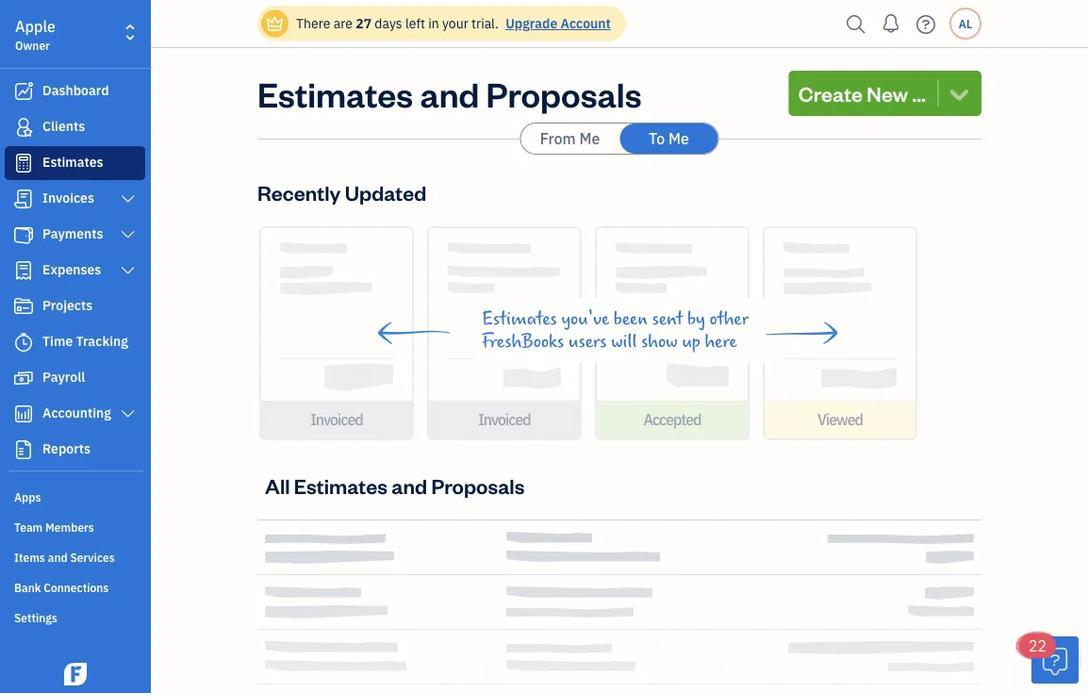 Task type: locate. For each thing, give the bounding box(es) containing it.
expense image
[[12, 261, 35, 280]]

items and services
[[14, 550, 115, 565]]

chevron large down image right payments
[[119, 227, 137, 242]]

estimates down "are"
[[257, 71, 413, 116]]

invoiced up the all estimates and proposals
[[310, 410, 363, 430]]

0 vertical spatial chevron large down image
[[119, 191, 137, 207]]

to me link
[[620, 124, 718, 154]]

clients
[[42, 117, 85, 135]]

chart image
[[12, 405, 35, 423]]

chevron large down image for invoices
[[119, 191, 137, 207]]

2 me from the left
[[669, 129, 689, 149]]

1 vertical spatial chevron large down image
[[119, 227, 137, 242]]

and
[[420, 71, 479, 116], [392, 472, 427, 499], [48, 550, 68, 565]]

dashboard image
[[12, 82, 35, 101]]

left
[[405, 15, 425, 32]]

bank
[[14, 580, 41, 595]]

proposals
[[486, 71, 642, 116], [431, 472, 525, 499]]

1 me from the left
[[579, 129, 600, 149]]

and for proposals
[[420, 71, 479, 116]]

bank connections
[[14, 580, 109, 595]]

me right from
[[579, 129, 600, 149]]

me right to
[[669, 129, 689, 149]]

estimates up freshbooks
[[482, 308, 557, 329]]

trial.
[[472, 15, 499, 32]]

0 vertical spatial chevron large down image
[[119, 263, 137, 278]]

0 vertical spatial proposals
[[486, 71, 642, 116]]

to me
[[649, 129, 689, 149]]

apps link
[[5, 482, 145, 510]]

chevron large down image inside the payments link
[[119, 227, 137, 242]]

viewed
[[818, 410, 863, 430]]

invoiced
[[310, 410, 363, 430], [478, 410, 531, 430]]

estimate image
[[12, 154, 35, 173]]

items and services link
[[5, 542, 145, 571]]

invoices
[[42, 189, 94, 207]]

payroll link
[[5, 361, 145, 395]]

0 horizontal spatial invoiced
[[310, 410, 363, 430]]

go to help image
[[911, 10, 941, 38]]

estimates
[[257, 71, 413, 116], [42, 153, 103, 171], [482, 308, 557, 329], [294, 472, 388, 499]]

team members
[[14, 520, 94, 535]]

are
[[334, 15, 353, 32]]

reports
[[42, 440, 90, 457]]

recently
[[257, 179, 341, 206]]

from me link
[[521, 124, 619, 154]]

invoices link
[[5, 182, 145, 216]]

1 vertical spatial proposals
[[431, 472, 525, 499]]

chevron large down image
[[119, 263, 137, 278], [119, 406, 137, 422]]

your
[[442, 15, 468, 32]]

1 horizontal spatial me
[[669, 129, 689, 149]]

there
[[296, 15, 330, 32]]

chevron large down image for payments
[[119, 227, 137, 242]]

estimates down clients link in the left of the page
[[42, 153, 103, 171]]

al
[[959, 16, 972, 31]]

users
[[569, 331, 607, 352]]

in
[[428, 15, 439, 32]]

upgrade account link
[[502, 15, 611, 32]]

notifications image
[[876, 5, 906, 42]]

chevron large down image right expenses
[[119, 263, 137, 278]]

payments link
[[5, 218, 145, 252]]

2 chevron large down image from the top
[[119, 227, 137, 242]]

2 vertical spatial and
[[48, 550, 68, 565]]

clients link
[[5, 110, 145, 144]]

bank connections link
[[5, 572, 145, 601]]

me
[[579, 129, 600, 149], [669, 129, 689, 149]]

from
[[540, 129, 576, 149]]

projects
[[42, 297, 93, 314]]

from me
[[540, 129, 600, 149]]

2 chevron large down image from the top
[[119, 406, 137, 422]]

…
[[912, 80, 926, 107]]

other
[[710, 308, 749, 329]]

payroll
[[42, 368, 85, 386]]

up
[[682, 331, 701, 352]]

to
[[649, 129, 665, 149]]

estimates inside the estimates you've been sent by other freshbooks users will show up here
[[482, 308, 557, 329]]

chevron large down image right accounting
[[119, 406, 137, 422]]

by
[[687, 308, 705, 329]]

been
[[614, 308, 648, 329]]

search image
[[841, 10, 871, 38]]

chevron large down image right invoices
[[119, 191, 137, 207]]

chevron large down image inside "invoices" link
[[119, 191, 137, 207]]

client image
[[12, 118, 35, 137]]

create
[[798, 80, 863, 107]]

1 vertical spatial chevron large down image
[[119, 406, 137, 422]]

and inside 'link'
[[48, 550, 68, 565]]

days
[[375, 15, 402, 32]]

connections
[[44, 580, 109, 595]]

money image
[[12, 369, 35, 388]]

time
[[42, 332, 73, 350]]

invoiced down freshbooks
[[478, 410, 531, 430]]

apps
[[14, 489, 41, 505]]

account
[[561, 15, 611, 32]]

chevron large down image for accounting
[[119, 406, 137, 422]]

chevron large down image
[[119, 191, 137, 207], [119, 227, 137, 242]]

0 vertical spatial and
[[420, 71, 479, 116]]

projects link
[[5, 290, 145, 323]]

recently updated
[[257, 179, 427, 206]]

0 horizontal spatial me
[[579, 129, 600, 149]]

1 chevron large down image from the top
[[119, 263, 137, 278]]

estimates inside "main" element
[[42, 153, 103, 171]]

1 horizontal spatial invoiced
[[478, 410, 531, 430]]

will
[[611, 331, 637, 352]]

me for to me
[[669, 129, 689, 149]]

you've
[[562, 308, 609, 329]]

chevron large down image inside 'accounting' "link"
[[119, 406, 137, 422]]

time tracking
[[42, 332, 128, 350]]

1 chevron large down image from the top
[[119, 191, 137, 207]]



Task type: vqa. For each thing, say whether or not it's contained in the screenshot.
Upgrade Account link
yes



Task type: describe. For each thing, give the bounding box(es) containing it.
accounting link
[[5, 397, 145, 431]]

1 vertical spatial and
[[392, 472, 427, 499]]

freshbooks image
[[60, 663, 91, 686]]

me for from me
[[579, 129, 600, 149]]

all estimates and proposals
[[265, 472, 525, 499]]

items
[[14, 550, 45, 565]]

expenses link
[[5, 254, 145, 288]]

expenses
[[42, 261, 101, 278]]

crown image
[[265, 14, 285, 33]]

accounting
[[42, 404, 111, 422]]

invoice image
[[12, 190, 35, 208]]

members
[[45, 520, 94, 535]]

settings
[[14, 610, 57, 625]]

22 button
[[1019, 634, 1079, 684]]

dashboard link
[[5, 74, 145, 108]]

report image
[[12, 440, 35, 459]]

owner
[[15, 38, 50, 53]]

sent
[[652, 308, 683, 329]]

main element
[[0, 0, 198, 693]]

estimates for estimates
[[42, 153, 103, 171]]

create new …
[[798, 80, 926, 107]]

payments
[[42, 225, 103, 242]]

al button
[[950, 8, 982, 40]]

apple
[[15, 17, 56, 36]]

chevron large down image for expenses
[[119, 263, 137, 278]]

27
[[356, 15, 372, 32]]

estimates you've been sent by other freshbooks users will show up here
[[482, 308, 749, 352]]

all
[[265, 472, 290, 499]]

team members link
[[5, 512, 145, 540]]

updated
[[345, 179, 427, 206]]

here
[[705, 331, 737, 352]]

freshbooks
[[482, 331, 564, 352]]

project image
[[12, 297, 35, 316]]

create new … button
[[789, 71, 982, 116]]

accepted
[[644, 410, 701, 430]]

estimates for estimates you've been sent by other freshbooks users will show up here
[[482, 308, 557, 329]]

estimates and proposals
[[257, 71, 642, 116]]

2 invoiced from the left
[[478, 410, 531, 430]]

22
[[1029, 636, 1047, 656]]

there are 27 days left in your trial. upgrade account
[[296, 15, 611, 32]]

reports link
[[5, 433, 145, 467]]

payment image
[[12, 225, 35, 244]]

estimates for estimates and proposals
[[257, 71, 413, 116]]

apple owner
[[15, 17, 56, 53]]

new
[[867, 80, 908, 107]]

chevrondown image
[[946, 80, 972, 107]]

timer image
[[12, 333, 35, 352]]

team
[[14, 520, 43, 535]]

1 invoiced from the left
[[310, 410, 363, 430]]

estimates link
[[5, 146, 145, 180]]

settings link
[[5, 603, 145, 631]]

dashboard
[[42, 82, 109, 99]]

show
[[641, 331, 678, 352]]

tracking
[[76, 332, 128, 350]]

services
[[70, 550, 115, 565]]

upgrade
[[506, 15, 558, 32]]

resource center badge image
[[1032, 637, 1079, 684]]

and for services
[[48, 550, 68, 565]]

estimates right all
[[294, 472, 388, 499]]

time tracking link
[[5, 325, 145, 359]]



